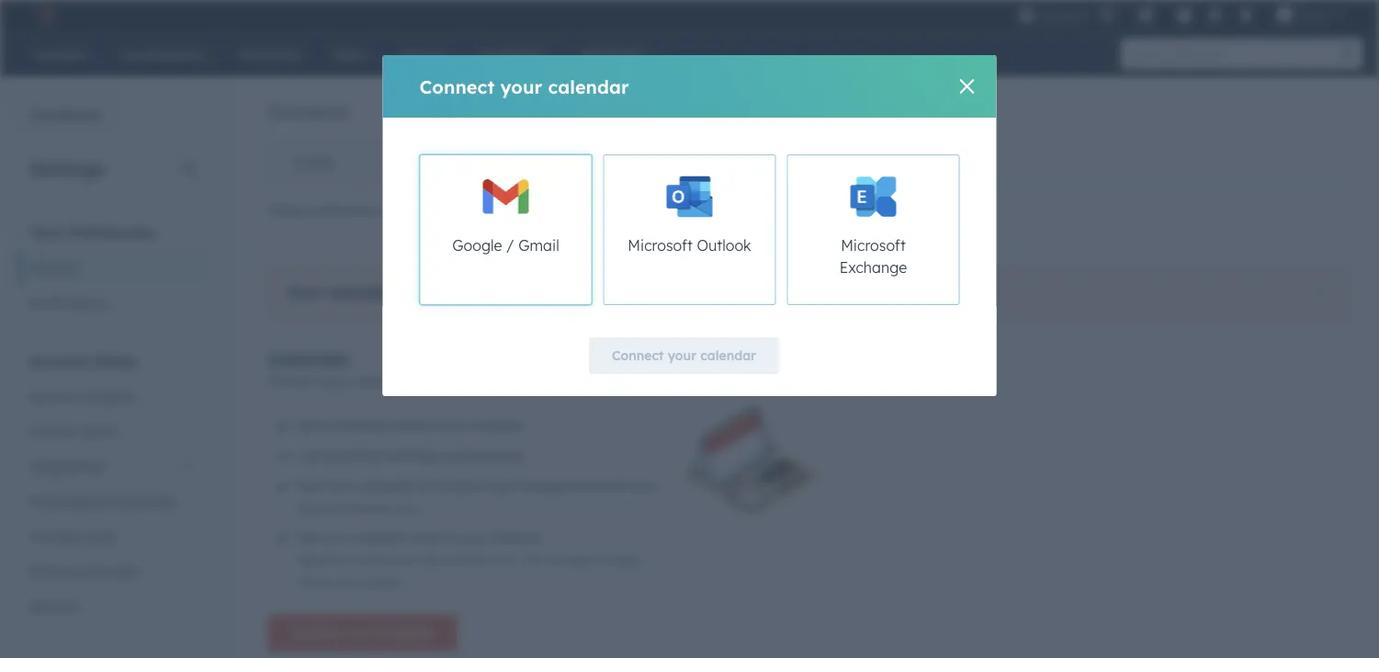 Task type: locate. For each thing, give the bounding box(es) containing it.
requires inside see your hubspot tasks in your calendar requires an additional step with task sync. only available on sales starter and up plans.
[[297, 553, 342, 567]]

1 vertical spatial security link
[[18, 589, 206, 624]]

calendar up only
[[491, 530, 544, 546]]

close image
[[1317, 288, 1328, 299]]

calendar down plans.
[[379, 625, 435, 641]]

2 vertical spatial meetings
[[382, 448, 438, 464]]

hubspot inside calendar connect your calendar to use hubspot meetings and calendar sync.
[[449, 373, 503, 389]]

connect your calendar button
[[589, 337, 780, 374], [268, 615, 458, 652]]

connect your calendar down up
[[291, 625, 435, 641]]

1 horizontal spatial general
[[268, 97, 348, 125]]

2 vertical spatial to
[[408, 373, 421, 389]]

notifications button
[[1231, 0, 1262, 29]]

1 horizontal spatial with
[[604, 478, 629, 494]]

1 vertical spatial meetings
[[331, 417, 387, 433]]

outgoing
[[323, 448, 378, 464]]

in inside see your hubspot tasks in your calendar requires an additional step with task sync. only available on sales starter and up plans.
[[446, 530, 457, 546]]

so
[[417, 478, 431, 494]]

marketplaces image
[[1138, 8, 1155, 25]]

meetings left tool.
[[792, 285, 848, 301]]

dashboard
[[30, 107, 101, 123]]

notifications
[[29, 295, 108, 311]]

meetings up outgoing
[[331, 417, 387, 433]]

calendar for calendar
[[565, 154, 622, 171]]

0 vertical spatial &
[[67, 423, 76, 439]]

send meetings directly from hubspot
[[297, 417, 525, 433]]

see
[[297, 530, 319, 546]]

0 horizontal spatial sync.
[[492, 553, 518, 567]]

1 horizontal spatial the
[[769, 285, 788, 301]]

microsoft
[[628, 236, 693, 255], [841, 236, 906, 255]]

1 vertical spatial connect your calendar button
[[268, 615, 458, 652]]

0 horizontal spatial connect your calendar button
[[268, 615, 458, 652]]

Google / Gmail checkbox
[[420, 154, 593, 305]]

account up account defaults
[[29, 352, 89, 370]]

0 horizontal spatial and
[[336, 576, 356, 589]]

1 horizontal spatial sync
[[395, 502, 420, 516]]

up
[[359, 576, 373, 589]]

marketplace downloads
[[29, 493, 175, 509]]

hubspot
[[449, 373, 503, 389], [471, 417, 525, 433], [354, 530, 407, 546]]

and inside see your hubspot tasks in your calendar requires an additional step with task sync. only available on sales starter and up plans.
[[336, 576, 356, 589]]

1 horizontal spatial &
[[78, 563, 87, 579]]

sync. down all
[[649, 373, 679, 389]]

email link
[[358, 141, 444, 185]]

2 vertical spatial calendar
[[345, 502, 392, 516]]

& right users
[[67, 423, 76, 439]]

0 vertical spatial connect your calendar
[[420, 75, 630, 98]]

hubspot right the use
[[449, 373, 503, 389]]

0 vertical spatial requires
[[297, 502, 342, 516]]

0 vertical spatial sync
[[297, 478, 326, 494]]

2 vertical spatial connect your calendar
[[291, 625, 435, 641]]

hubspot up additional
[[354, 530, 407, 546]]

&
[[67, 423, 76, 439], [78, 563, 87, 579]]

0 vertical spatial calendar
[[565, 154, 622, 171]]

calendar inside calendar connect your calendar to use hubspot meetings and calendar sync.
[[268, 348, 351, 371]]

your down these
[[287, 283, 321, 301]]

dashboard link
[[0, 97, 113, 134]]

0 horizontal spatial general
[[29, 260, 77, 276]]

in
[[754, 285, 765, 301], [446, 530, 457, 546]]

& for privacy
[[78, 563, 87, 579]]

calling icon button
[[1092, 3, 1123, 27]]

2 requires from the top
[[297, 553, 342, 567]]

users & teams
[[29, 423, 119, 439]]

microsoft for microsoft exchange
[[841, 236, 906, 255]]

connect your calendar
[[420, 75, 630, 98], [612, 348, 757, 364], [291, 625, 435, 641]]

2 horizontal spatial to
[[599, 285, 612, 301]]

account for account setup
[[29, 352, 89, 370]]

1 vertical spatial your
[[287, 283, 321, 301]]

to left you.
[[447, 202, 459, 218]]

2 vertical spatial hubspot
[[354, 530, 407, 546]]

1 vertical spatial connect your calendar
[[612, 348, 757, 364]]

0 vertical spatial meetings
[[792, 285, 848, 301]]

requires up see at the left bottom
[[297, 502, 342, 516]]

connect your calendar down all
[[612, 348, 757, 364]]

calling
[[471, 154, 512, 171]]

send
[[297, 417, 327, 433]]

1 vertical spatial sync
[[395, 502, 420, 516]]

microsoft up all
[[628, 236, 693, 255]]

1 vertical spatial in
[[446, 530, 457, 546]]

general up 'profile'
[[268, 97, 348, 125]]

available
[[548, 553, 595, 567]]

schedule
[[516, 478, 570, 494]]

0 vertical spatial connect your calendar button
[[589, 337, 780, 374]]

microsoft outlook
[[628, 236, 752, 255]]

connect your calendar dialog
[[383, 55, 997, 396]]

1 horizontal spatial connect your calendar button
[[589, 337, 780, 374]]

exchange
[[840, 258, 908, 277]]

your calendar is disconnected.
[[287, 283, 516, 301]]

connect your calendar button down all
[[589, 337, 780, 374]]

account setup element
[[18, 351, 206, 624]]

1 vertical spatial account
[[29, 388, 79, 405]]

connect down access
[[612, 348, 664, 364]]

your
[[501, 75, 543, 98], [668, 348, 697, 364], [321, 373, 348, 389], [330, 478, 357, 494], [323, 530, 350, 546], [460, 530, 488, 546], [346, 625, 375, 641]]

2 account from the top
[[29, 388, 79, 405]]

your left preferences at the top
[[29, 223, 63, 241]]

google
[[453, 236, 502, 255]]

only
[[381, 202, 406, 218]]

0 vertical spatial and
[[565, 373, 588, 389]]

in right tasks
[[446, 530, 457, 546]]

navigation
[[268, 140, 836, 186]]

account up users
[[29, 388, 79, 405]]

Microsoft Exchange checkbox
[[787, 154, 960, 305]]

plans.
[[376, 576, 406, 589]]

sync. inside calendar connect your calendar to use hubspot meetings and calendar sync.
[[649, 373, 679, 389]]

and right the meetings
[[565, 373, 588, 389]]

1 vertical spatial and
[[336, 576, 356, 589]]

your down outgoing
[[330, 478, 357, 494]]

to for calendar
[[408, 373, 421, 389]]

requires up starter
[[297, 553, 342, 567]]

funky town image
[[1277, 6, 1293, 23]]

0 vertical spatial with
[[604, 478, 629, 494]]

microsoft inside microsoft exchange
[[841, 236, 906, 255]]

& for users
[[67, 423, 76, 439]]

in inside your calendar is disconnected. alert
[[754, 285, 765, 301]]

connect your calendar for the left connect your calendar button
[[291, 625, 435, 641]]

in right the features
[[754, 285, 765, 301]]

0 vertical spatial security link
[[733, 141, 835, 185]]

on
[[598, 553, 611, 567]]

1 vertical spatial calendar
[[268, 348, 351, 371]]

meetings down the send meetings directly from hubspot
[[382, 448, 438, 464]]

automatically
[[441, 448, 524, 464]]

the right all
[[678, 285, 697, 301]]

disconnected.
[[413, 283, 516, 301]]

microsoft for microsoft outlook
[[628, 236, 693, 255]]

see your hubspot tasks in your calendar requires an additional step with task sync. only available on sales starter and up plans.
[[297, 530, 641, 589]]

sync. right task at bottom left
[[492, 553, 518, 567]]

navigation containing profile
[[268, 140, 836, 186]]

1 vertical spatial with
[[442, 553, 464, 567]]

tracking code
[[29, 528, 116, 544]]

0 vertical spatial account
[[29, 352, 89, 370]]

1 horizontal spatial in
[[754, 285, 765, 301]]

to inside calendar connect your calendar to use hubspot meetings and calendar sync.
[[408, 373, 421, 389]]

1 microsoft from the left
[[628, 236, 693, 255]]

security inside account setup element
[[29, 598, 79, 614]]

connect your calendar up calling on the left top
[[420, 75, 630, 98]]

0 horizontal spatial the
[[678, 285, 697, 301]]

account defaults
[[29, 388, 133, 405]]

funky
[[1297, 7, 1328, 22]]

the right the features
[[769, 285, 788, 301]]

2 microsoft from the left
[[841, 236, 906, 255]]

meetings
[[792, 285, 848, 301], [331, 417, 387, 433], [382, 448, 438, 464]]

teams
[[80, 423, 119, 439]]

your up calling on the left top
[[501, 75, 543, 98]]

1 account from the top
[[29, 352, 89, 370]]

1 horizontal spatial microsoft
[[841, 236, 906, 255]]

0 horizontal spatial microsoft
[[628, 236, 693, 255]]

menu
[[1017, 0, 1358, 29]]

to left the use
[[408, 373, 421, 389]]

1 requires from the top
[[297, 502, 342, 516]]

an
[[345, 553, 358, 567]]

connect up send in the left bottom of the page
[[268, 373, 318, 389]]

microsoft up the exchange
[[841, 236, 906, 255]]

1 horizontal spatial and
[[565, 373, 588, 389]]

account
[[29, 352, 89, 370], [29, 388, 79, 405]]

0 horizontal spatial security
[[29, 598, 79, 614]]

calendar down the features
[[701, 348, 757, 364]]

0 vertical spatial your
[[29, 223, 63, 241]]

to right it
[[599, 285, 612, 301]]

0 vertical spatial in
[[754, 285, 765, 301]]

defaults
[[82, 388, 133, 405]]

connect down starter
[[291, 625, 343, 641]]

1 vertical spatial sync.
[[492, 553, 518, 567]]

security inside navigation
[[760, 154, 809, 171]]

your up an
[[323, 530, 350, 546]]

calendar inside navigation
[[565, 154, 622, 171]]

marketplace downloads link
[[18, 484, 206, 519]]

connect inside your calendar is disconnected. alert
[[534, 285, 584, 301]]

& right privacy
[[78, 563, 87, 579]]

connect
[[420, 75, 495, 98], [534, 285, 584, 301], [612, 348, 664, 364], [268, 373, 318, 389], [291, 625, 343, 641]]

1 horizontal spatial to
[[447, 202, 459, 218]]

with inside see your hubspot tasks in your calendar requires an additional step with task sync. only available on sales starter and up plans.
[[442, 553, 464, 567]]

tasks
[[411, 530, 443, 546]]

directly
[[390, 417, 435, 433]]

0 horizontal spatial in
[[446, 530, 457, 546]]

2 the from the left
[[769, 285, 788, 301]]

0 horizontal spatial to
[[408, 373, 421, 389]]

1 horizontal spatial security link
[[733, 141, 835, 185]]

requires inside sync your calendar so contacts can schedule time with you requires calendar sync
[[297, 502, 342, 516]]

0 horizontal spatial with
[[442, 553, 464, 567]]

your up send in the left bottom of the page
[[321, 373, 348, 389]]

apply
[[409, 202, 443, 218]]

calendar for calendar connect your calendar to use hubspot meetings and calendar sync.
[[268, 348, 351, 371]]

1 horizontal spatial your
[[287, 283, 321, 301]]

with left the you
[[604, 478, 629, 494]]

general up notifications
[[29, 260, 77, 276]]

is
[[397, 283, 409, 301]]

0 vertical spatial security
[[760, 154, 809, 171]]

calendar inside sync your calendar so contacts can schedule time with you requires calendar sync
[[345, 502, 392, 516]]

hubspot up automatically at the left
[[471, 417, 525, 433]]

to
[[447, 202, 459, 218], [599, 285, 612, 301], [408, 373, 421, 389]]

calendar up "calendar" link
[[548, 75, 630, 98]]

calendar left is
[[326, 283, 392, 301]]

your inside alert
[[287, 283, 321, 301]]

connect your calendar button down up
[[268, 615, 458, 652]]

& inside 'link'
[[67, 423, 76, 439]]

meetings inside your calendar is disconnected. alert
[[792, 285, 848, 301]]

google / gmail
[[453, 236, 560, 255]]

sync down log
[[297, 478, 326, 494]]

0 vertical spatial hubspot
[[449, 373, 503, 389]]

time
[[573, 478, 600, 494]]

and
[[565, 373, 588, 389], [336, 576, 356, 589]]

1 vertical spatial to
[[599, 285, 612, 301]]

0 vertical spatial sync.
[[649, 373, 679, 389]]

calendar link
[[538, 141, 648, 185]]

0 vertical spatial to
[[447, 202, 459, 218]]

0 vertical spatial general
[[268, 97, 348, 125]]

account inside account defaults link
[[29, 388, 79, 405]]

1 vertical spatial &
[[78, 563, 87, 579]]

sync down the so at bottom left
[[395, 502, 420, 516]]

1 vertical spatial general
[[29, 260, 77, 276]]

calendar left the so at bottom left
[[360, 478, 413, 494]]

0 horizontal spatial your
[[29, 223, 63, 241]]

0 horizontal spatial &
[[67, 423, 76, 439]]

and left up
[[336, 576, 356, 589]]

contacts
[[434, 478, 487, 494]]

1 vertical spatial requires
[[297, 553, 342, 567]]

marketplace
[[29, 493, 105, 509]]

funky button
[[1266, 0, 1356, 29]]

connect left it
[[534, 285, 584, 301]]

tasks link
[[648, 141, 733, 185]]

security link
[[733, 141, 835, 185], [18, 589, 206, 624]]

1 vertical spatial security
[[29, 598, 79, 614]]

profile
[[294, 154, 332, 171]]

calling link
[[444, 141, 538, 185]]

to inside your calendar is disconnected. alert
[[599, 285, 612, 301]]

tasks
[[675, 154, 708, 171]]

1 horizontal spatial security
[[760, 154, 809, 171]]

your
[[29, 223, 63, 241], [287, 283, 321, 301]]

with left task at bottom left
[[442, 553, 464, 567]]

security for the leftmost security link
[[29, 598, 79, 614]]

1 horizontal spatial sync.
[[649, 373, 679, 389]]



Task type: describe. For each thing, give the bounding box(es) containing it.
you
[[633, 478, 655, 494]]

you.
[[463, 202, 488, 218]]

connect up calling on the left top
[[420, 75, 495, 98]]

help image
[[1177, 8, 1193, 25]]

connect inside calendar connect your calendar to use hubspot meetings and calendar sync.
[[268, 373, 318, 389]]

features
[[701, 285, 751, 301]]

close image
[[960, 79, 975, 94]]

calendar connect your calendar to use hubspot meetings and calendar sync.
[[268, 348, 679, 389]]

step
[[417, 553, 439, 567]]

privacy & consent link
[[18, 554, 206, 589]]

integrations
[[29, 458, 105, 474]]

meetings
[[506, 373, 561, 389]]

hubspot link
[[22, 4, 69, 26]]

account for account defaults
[[29, 388, 79, 405]]

tracking
[[29, 528, 81, 544]]

these preferences only apply to you.
[[268, 202, 488, 218]]

gmail
[[519, 236, 560, 255]]

setup
[[93, 352, 136, 370]]

calendar inside alert
[[326, 283, 392, 301]]

your preferences
[[29, 223, 154, 241]]

your for your preferences
[[29, 223, 63, 241]]

your for your calendar is disconnected.
[[287, 283, 321, 301]]

upgrade
[[1039, 8, 1088, 23]]

sync. inside see your hubspot tasks in your calendar requires an additional step with task sync. only available on sales starter and up plans.
[[492, 553, 518, 567]]

menu containing funky
[[1017, 0, 1358, 29]]

profile link
[[268, 141, 358, 185]]

help button
[[1169, 0, 1201, 29]]

can
[[491, 478, 513, 494]]

notifications link
[[18, 285, 206, 320]]

from
[[438, 417, 467, 433]]

starter
[[297, 576, 333, 589]]

general link
[[18, 251, 206, 285]]

1 vertical spatial hubspot
[[471, 417, 525, 433]]

provider icon exchange image
[[807, 174, 941, 220]]

privacy & consent
[[29, 563, 140, 579]]

tool.
[[851, 285, 877, 301]]

calendar right the meetings
[[592, 373, 645, 389]]

0 horizontal spatial security link
[[18, 589, 206, 624]]

use
[[425, 373, 445, 389]]

your up task at bottom left
[[460, 530, 488, 546]]

provider icon outlook image
[[623, 174, 757, 220]]

email
[[385, 154, 419, 171]]

calendar up the send meetings directly from hubspot
[[352, 373, 405, 389]]

connect your calendar button inside dialog
[[589, 337, 780, 374]]

notifications image
[[1238, 8, 1255, 25]]

tracking code link
[[18, 519, 206, 554]]

marketplaces button
[[1127, 0, 1166, 29]]

Search HubSpot search field
[[1122, 39, 1347, 70]]

downloads
[[108, 493, 175, 509]]

to for these
[[447, 202, 459, 218]]

sales
[[614, 553, 641, 567]]

search button
[[1332, 39, 1363, 70]]

it
[[588, 285, 596, 301]]

your preferences element
[[18, 222, 206, 320]]

code
[[84, 528, 116, 544]]

account setup
[[29, 352, 136, 370]]

your inside calendar connect your calendar to use hubspot meetings and calendar sync.
[[321, 373, 348, 389]]

sync your calendar so contacts can schedule time with you requires calendar sync
[[297, 478, 655, 516]]

with inside sync your calendar so contacts can schedule time with you requires calendar sync
[[604, 478, 629, 494]]

access
[[616, 285, 657, 301]]

security for security link to the top
[[760, 154, 809, 171]]

microsoft exchange
[[840, 236, 908, 277]]

log
[[297, 448, 320, 464]]

preferences
[[68, 223, 154, 241]]

/
[[506, 236, 515, 255]]

general inside your preferences element
[[29, 260, 77, 276]]

upgrade image
[[1019, 8, 1035, 24]]

0 horizontal spatial sync
[[297, 478, 326, 494]]

these
[[268, 202, 303, 218]]

integrations button
[[18, 449, 206, 484]]

connect it to access all the features in the meetings tool.
[[534, 285, 877, 301]]

hubspot inside see your hubspot tasks in your calendar requires an additional step with task sync. only available on sales starter and up plans.
[[354, 530, 407, 546]]

settings link
[[1204, 5, 1227, 24]]

account defaults link
[[18, 379, 206, 414]]

calling icon image
[[1099, 7, 1116, 24]]

hubspot image
[[33, 4, 55, 26]]

provider icon google gmail image
[[439, 174, 573, 220]]

task
[[467, 553, 489, 567]]

settings image
[[1208, 8, 1224, 24]]

only
[[522, 553, 545, 567]]

your down all
[[668, 348, 697, 364]]

Microsoft Outlook checkbox
[[604, 154, 776, 305]]

additional
[[361, 553, 414, 567]]

preferences
[[306, 202, 377, 218]]

users & teams link
[[18, 414, 206, 449]]

settings
[[29, 157, 104, 180]]

your down up
[[346, 625, 375, 641]]

calendar inside sync your calendar so contacts can schedule time with you requires calendar sync
[[360, 478, 413, 494]]

your calendar is disconnected. alert
[[268, 265, 1351, 320]]

and inside calendar connect your calendar to use hubspot meetings and calendar sync.
[[565, 373, 588, 389]]

users
[[29, 423, 63, 439]]

log outgoing meetings automatically
[[297, 448, 524, 464]]

outlook
[[697, 236, 752, 255]]

connect your calendar for connect your calendar button within dialog
[[612, 348, 757, 364]]

your inside sync your calendar so contacts can schedule time with you requires calendar sync
[[330, 478, 357, 494]]

search image
[[1341, 48, 1354, 61]]

1 the from the left
[[678, 285, 697, 301]]

consent
[[90, 563, 140, 579]]

privacy
[[29, 563, 74, 579]]

calendar inside see your hubspot tasks in your calendar requires an additional step with task sync. only available on sales starter and up plans.
[[491, 530, 544, 546]]



Task type: vqa. For each thing, say whether or not it's contained in the screenshot.
top "Search" Search Field
no



